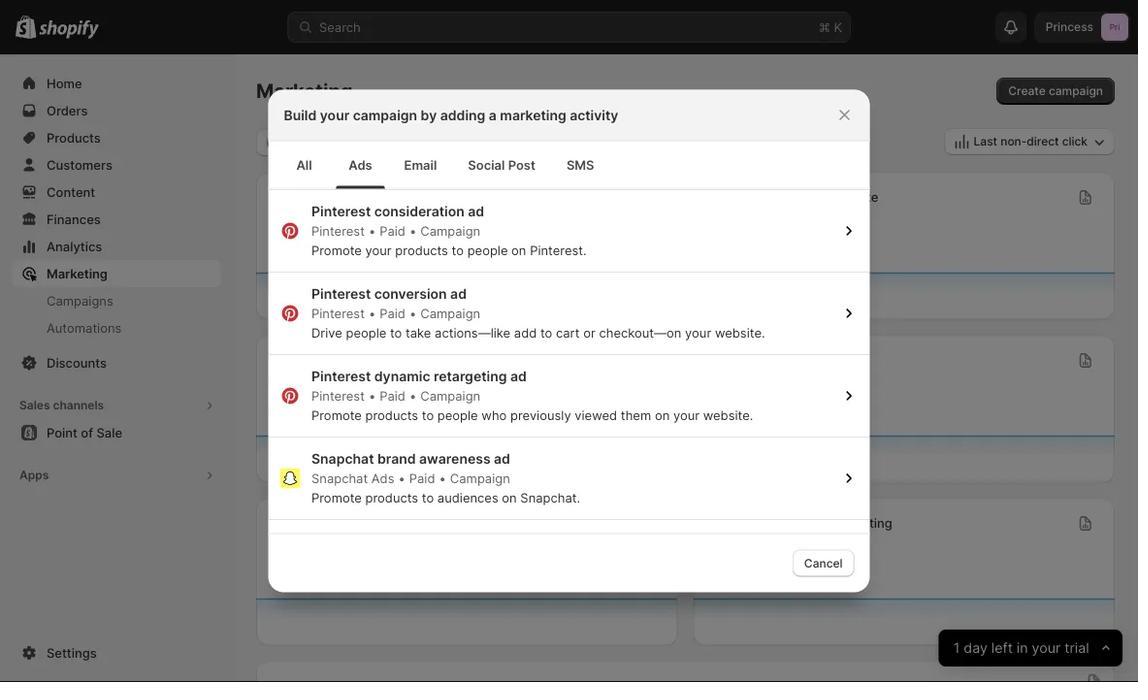 Task type: vqa. For each thing, say whether or not it's contained in the screenshot.
YYYY-MM-DD text box
no



Task type: describe. For each thing, give the bounding box(es) containing it.
activity
[[570, 107, 619, 123]]

snapchat for snapchat brand awareness ad snapchat ads • paid • campaign promote products to audiences on snapchat.
[[311, 451, 374, 468]]

6 pinterest from the top
[[311, 389, 364, 404]]

store for conversion
[[751, 190, 782, 205]]

2 snapchat from the top
[[311, 471, 368, 486]]

to up snapchat dynamic shopping ad on the bottom of the page
[[371, 516, 383, 531]]

cancel button
[[793, 550, 855, 577]]

social post
[[468, 158, 536, 173]]

sales for sales channels
[[19, 399, 50, 413]]

tab list inside build your campaign by adding a marketing activity dialog
[[276, 141, 863, 189]]

shopping
[[437, 534, 498, 551]]

drive
[[311, 326, 342, 341]]

snapchat dynamic shopping ad
[[311, 534, 518, 551]]

email button
[[389, 142, 453, 189]]

snapchat.
[[520, 491, 580, 506]]

people for dynamic
[[437, 408, 478, 423]]

• up value
[[368, 306, 375, 321]]

$0.00
[[272, 374, 329, 398]]

sales attributed to marketing
[[272, 516, 447, 531]]

viewed
[[575, 408, 617, 423]]

people inside pinterest conversion ad pinterest • paid • campaign drive people to take actions—like add to cart or checkout—on your website.
[[346, 326, 386, 341]]

settings
[[47, 646, 97, 661]]

online for online store sessions
[[272, 190, 310, 205]]

marketing inside dialog
[[500, 107, 567, 123]]

by
[[421, 107, 437, 123]]

build your campaign by adding a marketing activity dialog
[[0, 88, 1139, 602]]

create
[[1009, 84, 1046, 98]]

• down sessions
[[368, 224, 375, 239]]

settings link
[[12, 640, 221, 667]]

⌘
[[819, 19, 831, 34]]

products for consideration
[[395, 243, 448, 258]]

sales for sales attributed to marketing
[[272, 516, 304, 531]]

dynamic for snapchat
[[377, 534, 433, 551]]

search
[[319, 19, 361, 34]]

create campaign
[[1009, 84, 1104, 98]]

ad for awareness
[[494, 451, 510, 468]]

5 pinterest from the top
[[311, 369, 371, 385]]

sales
[[742, 353, 774, 368]]

value
[[360, 353, 393, 368]]

on inside snapchat brand awareness ad snapchat ads • paid • campaign promote products to audiences on snapchat.
[[502, 491, 517, 506]]

pinterest consideration ad pinterest • paid • campaign promote your products to people on pinterest.
[[311, 204, 587, 258]]

create campaign button
[[997, 78, 1116, 105]]

campaign inside button
[[1050, 84, 1104, 98]]

0 vertical spatial marketing
[[256, 79, 353, 103]]

4 pinterest from the top
[[311, 306, 364, 321]]

total
[[709, 353, 739, 368]]

channels
[[53, 399, 104, 413]]

average
[[272, 353, 321, 368]]

ads button
[[333, 142, 389, 189]]

retargeting
[[434, 369, 507, 385]]

to left take
[[390, 326, 402, 341]]

ads inside button
[[349, 158, 373, 173]]

• down awareness
[[439, 471, 446, 486]]

on inside pinterest dynamic retargeting ad pinterest • paid • campaign promote products to people who previously viewed them on your website.
[[655, 408, 670, 423]]

actions—like
[[435, 326, 510, 341]]

people for consideration
[[467, 243, 508, 258]]

campaign inside pinterest dynamic retargeting ad pinterest • paid • campaign promote products to people who previously viewed them on your website.
[[420, 389, 480, 404]]

website. for pinterest conversion ad
[[715, 326, 765, 341]]

campaigns
[[47, 293, 113, 308]]

to right add
[[540, 326, 552, 341]]

your right build
[[320, 107, 350, 123]]

⌘ k
[[819, 19, 843, 34]]

online store sessions
[[272, 190, 401, 205]]

campaigns link
[[12, 287, 221, 315]]

home
[[47, 76, 82, 91]]

products for dynamic
[[365, 408, 418, 423]]

or
[[583, 326, 596, 341]]

build
[[284, 107, 317, 123]]

products inside snapchat brand awareness ad snapchat ads • paid • campaign promote products to audiences on snapchat.
[[365, 491, 418, 506]]

paid inside snapchat brand awareness ad snapchat ads • paid • campaign promote products to audiences on snapchat.
[[409, 471, 435, 486]]

rate
[[855, 190, 879, 205]]

campaign inside the pinterest consideration ad pinterest • paid • campaign promote your products to people on pinterest.
[[420, 224, 480, 239]]

total sales
[[709, 353, 774, 368]]

on inside the pinterest consideration ad pinterest • paid • campaign promote your products to people on pinterest.
[[511, 243, 526, 258]]

paid inside the pinterest consideration ad pinterest • paid • campaign promote your products to people on pinterest.
[[379, 224, 405, 239]]

ad inside the pinterest consideration ad pinterest • paid • campaign promote your products to people on pinterest.
[[468, 204, 484, 220]]

build your campaign by adding a marketing activity
[[284, 107, 619, 123]]

promote inside snapchat brand awareness ad snapchat ads • paid • campaign promote products to audiences on snapchat.
[[311, 491, 362, 506]]

adding
[[441, 107, 486, 123]]

1 pinterest from the top
[[311, 204, 371, 220]]

orders
[[709, 516, 751, 531]]

• down brand
[[398, 471, 405, 486]]

order
[[325, 353, 357, 368]]

paid inside pinterest conversion ad pinterest • paid • campaign drive people to take actions—like add to cart or checkout—on your website.
[[379, 306, 405, 321]]



Task type: locate. For each thing, give the bounding box(es) containing it.
0 horizontal spatial campaign
[[353, 107, 418, 123]]

attributed up snapchat dynamic shopping ad on the bottom of the page
[[308, 516, 368, 531]]

0 horizontal spatial store
[[314, 190, 345, 205]]

conversion up take
[[374, 286, 447, 303]]

home link
[[12, 70, 221, 97]]

0 horizontal spatial sales
[[19, 399, 50, 413]]

ad down who
[[494, 451, 510, 468]]

your
[[320, 107, 350, 123], [365, 243, 391, 258], [685, 326, 711, 341], [673, 408, 700, 423]]

3 promote from the top
[[311, 491, 362, 506]]

attributed for sales
[[308, 516, 368, 531]]

post
[[508, 158, 536, 173]]

to down consideration
[[452, 243, 464, 258]]

0 vertical spatial promote
[[311, 243, 362, 258]]

campaign inside dialog
[[353, 107, 418, 123]]

to
[[452, 243, 464, 258], [390, 326, 402, 341], [540, 326, 552, 341], [422, 408, 434, 423], [422, 491, 434, 506], [371, 516, 383, 531], [817, 516, 829, 531]]

ad up actions—like
[[450, 286, 467, 303]]

2 pinterest from the top
[[311, 224, 364, 239]]

paid
[[379, 224, 405, 239], [379, 306, 405, 321], [379, 389, 405, 404], [409, 471, 435, 486]]

snapchat for snapchat dynamic shopping ad
[[311, 534, 374, 551]]

promote inside pinterest dynamic retargeting ad pinterest • paid • campaign promote products to people who previously viewed them on your website.
[[311, 408, 362, 423]]

1 horizontal spatial conversion
[[785, 190, 852, 205]]

campaign inside pinterest conversion ad pinterest • paid • campaign drive people to take actions—like add to cart or checkout—on your website.
[[420, 306, 480, 321]]

products inside the pinterest consideration ad pinterest • paid • campaign promote your products to people on pinterest.
[[395, 243, 448, 258]]

sales inside button
[[19, 399, 50, 413]]

email
[[404, 158, 437, 173]]

add
[[514, 326, 537, 341]]

marketing inside 'link'
[[47, 266, 108, 281]]

2 store from the left
[[751, 190, 782, 205]]

3 pinterest from the top
[[311, 286, 371, 303]]

1 snapchat from the top
[[311, 451, 374, 468]]

1 vertical spatial website.
[[703, 408, 753, 423]]

website. inside pinterest conversion ad pinterest • paid • campaign drive people to take actions—like add to cart or checkout—on your website.
[[715, 326, 765, 341]]

people inside pinterest dynamic retargeting ad pinterest • paid • campaign promote products to people who previously viewed them on your website.
[[437, 408, 478, 423]]

snapchat left brand
[[311, 451, 374, 468]]

ad for shopping
[[501, 534, 518, 551]]

sessions
[[348, 190, 401, 205]]

online store conversion rate
[[709, 190, 879, 205]]

2 attributed from the left
[[754, 516, 814, 531]]

online for online store conversion rate
[[709, 190, 748, 205]]

0 vertical spatial dynamic
[[374, 369, 430, 385]]

• down value
[[368, 389, 375, 404]]

to left audiences
[[422, 491, 434, 506]]

campaign
[[1050, 84, 1104, 98], [353, 107, 418, 123]]

1 promote from the top
[[311, 243, 362, 258]]

3 snapchat from the top
[[311, 534, 374, 551]]

1 vertical spatial snapchat
[[311, 471, 368, 486]]

people up value
[[346, 326, 386, 341]]

2 horizontal spatial marketing
[[833, 516, 893, 531]]

campaign up audiences
[[450, 471, 510, 486]]

pinterest.
[[530, 243, 587, 258]]

0 vertical spatial ads
[[349, 158, 373, 173]]

who
[[481, 408, 507, 423]]

your right them
[[673, 408, 700, 423]]

conversion
[[785, 190, 852, 205], [374, 286, 447, 303]]

sms button
[[551, 142, 610, 189]]

campaign right create
[[1050, 84, 1104, 98]]

to up awareness
[[422, 408, 434, 423]]

dynamic down sales attributed to marketing
[[377, 534, 433, 551]]

take
[[405, 326, 431, 341]]

marketing link
[[12, 260, 221, 287]]

on
[[511, 243, 526, 258], [655, 408, 670, 423], [502, 491, 517, 506]]

sms
[[567, 158, 595, 173]]

dynamic for pinterest
[[374, 369, 430, 385]]

1 vertical spatial campaign
[[353, 107, 418, 123]]

marketing up cancel
[[833, 516, 893, 531]]

1 vertical spatial marketing
[[47, 266, 108, 281]]

promote up sales attributed to marketing
[[311, 491, 362, 506]]

promote
[[311, 243, 362, 258], [311, 408, 362, 423], [311, 491, 362, 506]]

•
[[368, 224, 375, 239], [409, 224, 416, 239], [368, 306, 375, 321], [409, 306, 416, 321], [368, 389, 375, 404], [409, 389, 416, 404], [398, 471, 405, 486], [439, 471, 446, 486]]

tab list
[[276, 141, 863, 189]]

cancel
[[805, 556, 843, 570]]

1 horizontal spatial sales
[[272, 516, 304, 531]]

promote inside the pinterest consideration ad pinterest • paid • campaign promote your products to people on pinterest.
[[311, 243, 362, 258]]

to inside the pinterest consideration ad pinterest • paid • campaign promote your products to people on pinterest.
[[452, 243, 464, 258]]

ads down brand
[[371, 471, 394, 486]]

on left pinterest.
[[511, 243, 526, 258]]

0 vertical spatial campaign
[[1050, 84, 1104, 98]]

website.
[[715, 326, 765, 341], [703, 408, 753, 423]]

1 vertical spatial products
[[365, 408, 418, 423]]

ad down social
[[468, 204, 484, 220]]

• up take
[[409, 306, 416, 321]]

0 vertical spatial people
[[467, 243, 508, 258]]

dynamic inside pinterest dynamic retargeting ad pinterest • paid • campaign promote products to people who previously viewed them on your website.
[[374, 369, 430, 385]]

k
[[835, 19, 843, 34]]

cart
[[556, 326, 580, 341]]

promote down $0.00
[[311, 408, 362, 423]]

1 horizontal spatial attributed
[[754, 516, 814, 531]]

store for sessions
[[314, 190, 345, 205]]

campaign inside snapchat brand awareness ad snapchat ads • paid • campaign promote products to audiences on snapchat.
[[450, 471, 510, 486]]

promote down 'online store sessions'
[[311, 243, 362, 258]]

marketing up campaigns
[[47, 266, 108, 281]]

website. inside pinterest dynamic retargeting ad pinterest • paid • campaign promote products to people who previously viewed them on your website.
[[703, 408, 753, 423]]

tab list containing all
[[276, 141, 863, 189]]

products
[[395, 243, 448, 258], [365, 408, 418, 423], [365, 491, 418, 506]]

campaign down retargeting
[[420, 389, 480, 404]]

0 vertical spatial sales
[[19, 399, 50, 413]]

campaign
[[420, 224, 480, 239], [420, 306, 480, 321], [420, 389, 480, 404], [450, 471, 510, 486]]

products down brand
[[365, 491, 418, 506]]

0
[[272, 211, 285, 234]]

conversion inside pinterest conversion ad pinterest • paid • campaign drive people to take actions—like add to cart or checkout—on your website.
[[374, 286, 447, 303]]

social
[[468, 158, 505, 173]]

campaign left the by
[[353, 107, 418, 123]]

previously
[[510, 408, 571, 423]]

consideration
[[374, 204, 464, 220]]

your inside pinterest conversion ad pinterest • paid • campaign drive people to take actions—like add to cart or checkout—on your website.
[[685, 326, 711, 341]]

marketing for sales attributed to marketing
[[387, 516, 447, 531]]

0 vertical spatial snapchat
[[311, 451, 374, 468]]

1 horizontal spatial campaign
[[1050, 84, 1104, 98]]

2 online from the left
[[709, 190, 748, 205]]

store
[[314, 190, 345, 205], [751, 190, 782, 205]]

people left pinterest.
[[467, 243, 508, 258]]

1 vertical spatial people
[[346, 326, 386, 341]]

average order value
[[272, 353, 393, 368]]

1 vertical spatial dynamic
[[377, 534, 433, 551]]

1 store from the left
[[314, 190, 345, 205]]

0 horizontal spatial marketing
[[387, 516, 447, 531]]

people left who
[[437, 408, 478, 423]]

marketing right a
[[500, 107, 567, 123]]

0 horizontal spatial marketing
[[47, 266, 108, 281]]

snapchat up sales attributed to marketing
[[311, 471, 368, 486]]

products up brand
[[365, 408, 418, 423]]

paid up value
[[379, 306, 405, 321]]

your inside the pinterest consideration ad pinterest • paid • campaign promote your products to people on pinterest.
[[365, 243, 391, 258]]

on left snapchat.
[[502, 491, 517, 506]]

marketing up build
[[256, 79, 353, 103]]

marketing for orders attributed to marketing
[[833, 516, 893, 531]]

ad inside pinterest dynamic retargeting ad pinterest • paid • campaign promote products to people who previously viewed them on your website.
[[510, 369, 527, 385]]

sales channels button
[[12, 392, 221, 419]]

apps
[[19, 468, 49, 483]]

ads
[[349, 158, 373, 173], [371, 471, 394, 486]]

paid down brand
[[409, 471, 435, 486]]

sales
[[19, 399, 50, 413], [272, 516, 304, 531]]

website. for pinterest dynamic retargeting ad
[[703, 408, 753, 423]]

audiences
[[437, 491, 498, 506]]

orders attributed to marketing
[[709, 516, 893, 531]]

0 horizontal spatial attributed
[[308, 516, 368, 531]]

automations link
[[12, 315, 221, 342]]

2 vertical spatial promote
[[311, 491, 362, 506]]

0 vertical spatial website.
[[715, 326, 765, 341]]

campaign down consideration
[[420, 224, 480, 239]]

marketing
[[500, 107, 567, 123], [387, 516, 447, 531], [833, 516, 893, 531]]

dynamic down value
[[374, 369, 430, 385]]

ads up sessions
[[349, 158, 373, 173]]

2 vertical spatial snapchat
[[311, 534, 374, 551]]

1 vertical spatial ads
[[371, 471, 394, 486]]

0 vertical spatial conversion
[[785, 190, 852, 205]]

paid down value
[[379, 389, 405, 404]]

awareness
[[419, 451, 490, 468]]

1 attributed from the left
[[308, 516, 368, 531]]

2 vertical spatial on
[[502, 491, 517, 506]]

• down consideration
[[409, 224, 416, 239]]

0 horizontal spatial conversion
[[374, 286, 447, 303]]

ad
[[468, 204, 484, 220], [450, 286, 467, 303], [510, 369, 527, 385], [494, 451, 510, 468], [501, 534, 518, 551]]

0 vertical spatial products
[[395, 243, 448, 258]]

1 vertical spatial on
[[655, 408, 670, 423]]

2 vertical spatial people
[[437, 408, 478, 423]]

discounts link
[[12, 350, 221, 377]]

0 horizontal spatial online
[[272, 190, 310, 205]]

pinterest conversion ad pinterest • paid • campaign drive people to take actions—like add to cart or checkout—on your website.
[[311, 286, 765, 341]]

2 promote from the top
[[311, 408, 362, 423]]

marketing up snapchat dynamic shopping ad on the bottom of the page
[[387, 516, 447, 531]]

campaign up actions—like
[[420, 306, 480, 321]]

snapchat brand awareness ad snapchat ads • paid • campaign promote products to audiences on snapchat.
[[311, 451, 580, 506]]

1 online from the left
[[272, 190, 310, 205]]

1 vertical spatial conversion
[[374, 286, 447, 303]]

snapchat down sales attributed to marketing
[[311, 534, 374, 551]]

all
[[297, 158, 312, 173]]

all button
[[276, 142, 333, 189]]

products inside pinterest dynamic retargeting ad pinterest • paid • campaign promote products to people who previously viewed them on your website.
[[365, 408, 418, 423]]

0 vertical spatial on
[[511, 243, 526, 258]]

social post button
[[453, 142, 551, 189]]

attributed right orders
[[754, 516, 814, 531]]

1 horizontal spatial marketing
[[256, 79, 353, 103]]

ad right shopping
[[501, 534, 518, 551]]

your inside pinterest dynamic retargeting ad pinterest • paid • campaign promote products to people who previously viewed them on your website.
[[673, 408, 700, 423]]

discounts
[[47, 355, 107, 370]]

ad inside pinterest conversion ad pinterest • paid • campaign drive people to take actions—like add to cart or checkout—on your website.
[[450, 286, 467, 303]]

dynamic
[[374, 369, 430, 385], [377, 534, 433, 551]]

pinterest
[[311, 204, 371, 220], [311, 224, 364, 239], [311, 286, 371, 303], [311, 306, 364, 321], [311, 369, 371, 385], [311, 389, 364, 404]]

website. down total
[[703, 408, 753, 423]]

checkout—on
[[599, 326, 682, 341]]

1 vertical spatial promote
[[311, 408, 362, 423]]

1 vertical spatial sales
[[272, 516, 304, 531]]

ads inside snapchat brand awareness ad snapchat ads • paid • campaign promote products to audiences on snapchat.
[[371, 471, 394, 486]]

2 vertical spatial products
[[365, 491, 418, 506]]

attributed for orders
[[754, 516, 814, 531]]

ad down add
[[510, 369, 527, 385]]

products down consideration
[[395, 243, 448, 258]]

paid down consideration
[[379, 224, 405, 239]]

website. up total sales
[[715, 326, 765, 341]]

them
[[621, 408, 651, 423]]

attributed
[[308, 516, 368, 531], [754, 516, 814, 531]]

apps button
[[12, 462, 221, 489]]

a
[[489, 107, 497, 123]]

1 horizontal spatial store
[[751, 190, 782, 205]]

1 horizontal spatial online
[[709, 190, 748, 205]]

automations
[[47, 320, 122, 335]]

ad inside snapchat brand awareness ad snapchat ads • paid • campaign promote products to audiences on snapchat.
[[494, 451, 510, 468]]

marketing
[[256, 79, 353, 103], [47, 266, 108, 281]]

sales channels
[[19, 399, 104, 413]]

to up cancel
[[817, 516, 829, 531]]

people
[[467, 243, 508, 258], [346, 326, 386, 341], [437, 408, 478, 423]]

to inside pinterest dynamic retargeting ad pinterest • paid • campaign promote products to people who previously viewed them on your website.
[[422, 408, 434, 423]]

your up total
[[685, 326, 711, 341]]

• down take
[[409, 389, 416, 404]]

paid inside pinterest dynamic retargeting ad pinterest • paid • campaign promote products to people who previously viewed them on your website.
[[379, 389, 405, 404]]

1 horizontal spatial marketing
[[500, 107, 567, 123]]

conversion left the rate
[[785, 190, 852, 205]]

ad for retargeting
[[510, 369, 527, 385]]

shopify image
[[39, 20, 99, 39]]

on right them
[[655, 408, 670, 423]]

brand
[[377, 451, 416, 468]]

to inside snapchat brand awareness ad snapchat ads • paid • campaign promote products to audiences on snapchat.
[[422, 491, 434, 506]]

people inside the pinterest consideration ad pinterest • paid • campaign promote your products to people on pinterest.
[[467, 243, 508, 258]]

pinterest dynamic retargeting ad pinterest • paid • campaign promote products to people who previously viewed them on your website.
[[311, 369, 753, 423]]

your down sessions
[[365, 243, 391, 258]]



